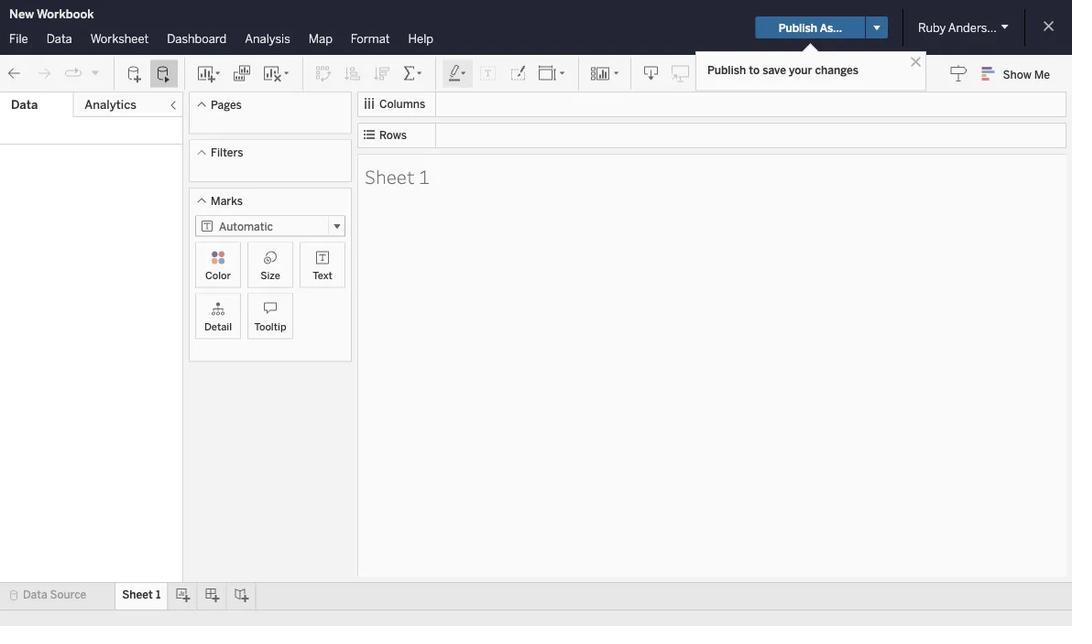 Task type: describe. For each thing, give the bounding box(es) containing it.
sort descending image
[[373, 65, 391, 83]]

ruby
[[918, 20, 946, 35]]

me
[[1034, 68, 1050, 81]]

map
[[309, 31, 332, 46]]

show
[[1003, 68, 1032, 81]]

columns
[[379, 98, 425, 111]]

publish for publish to save your changes
[[707, 63, 746, 77]]

0 horizontal spatial sheet
[[122, 589, 153, 602]]

source
[[50, 589, 86, 602]]

worksheet
[[90, 31, 149, 46]]

publish as...
[[779, 21, 842, 34]]

0 vertical spatial data
[[46, 31, 72, 46]]

0 horizontal spatial 1
[[156, 589, 161, 602]]

rows
[[379, 129, 407, 142]]

0 horizontal spatial sheet 1
[[122, 589, 161, 602]]

save
[[763, 63, 786, 77]]

0 horizontal spatial replay animation image
[[64, 64, 82, 83]]

0 vertical spatial sheet
[[365, 164, 415, 189]]

analytics
[[85, 98, 136, 112]]

undo image
[[5, 65, 24, 83]]

as...
[[820, 21, 842, 34]]

detail
[[204, 321, 232, 333]]

show me
[[1003, 68, 1050, 81]]

show labels image
[[479, 65, 498, 83]]

your
[[789, 63, 812, 77]]

changes
[[815, 63, 859, 77]]

1 horizontal spatial sheet 1
[[365, 164, 430, 189]]

0 vertical spatial 1
[[419, 164, 430, 189]]

to use edit in desktop, save the workbook outside of personal space image
[[672, 65, 690, 83]]

filters
[[211, 146, 243, 159]]

2 vertical spatial data
[[23, 589, 47, 602]]

1 horizontal spatial replay animation image
[[90, 67, 101, 78]]

download image
[[642, 65, 661, 83]]

dashboard
[[167, 31, 227, 46]]

redo image
[[35, 65, 53, 83]]

pages
[[211, 98, 242, 111]]

totals image
[[402, 65, 424, 83]]

ruby anderson
[[918, 20, 1001, 35]]

marks
[[211, 194, 243, 208]]



Task type: vqa. For each thing, say whether or not it's contained in the screenshot.
default "image"
no



Task type: locate. For each thing, give the bounding box(es) containing it.
data down undo icon
[[11, 98, 38, 112]]

analysis
[[245, 31, 290, 46]]

format workbook image
[[509, 65, 527, 83]]

swap rows and columns image
[[314, 65, 333, 83]]

1 right source
[[156, 589, 161, 602]]

color
[[205, 269, 231, 282]]

publish left as...
[[779, 21, 817, 34]]

data down workbook
[[46, 31, 72, 46]]

text
[[313, 269, 332, 282]]

replay animation image up analytics
[[90, 67, 101, 78]]

replay animation image right the redo image
[[64, 64, 82, 83]]

clear sheet image
[[262, 65, 291, 83]]

duplicate image
[[233, 65, 251, 83]]

1 horizontal spatial publish
[[779, 21, 817, 34]]

new
[[9, 6, 34, 21]]

1 down the columns
[[419, 164, 430, 189]]

data source
[[23, 589, 86, 602]]

anderson
[[948, 20, 1001, 35]]

sheet
[[365, 164, 415, 189], [122, 589, 153, 602]]

help
[[408, 31, 433, 46]]

1 vertical spatial sheet
[[122, 589, 153, 602]]

fit image
[[538, 65, 567, 83]]

show me button
[[974, 60, 1067, 88]]

1 horizontal spatial sheet
[[365, 164, 415, 189]]

sort ascending image
[[344, 65, 362, 83]]

1 horizontal spatial 1
[[419, 164, 430, 189]]

file
[[9, 31, 28, 46]]

0 vertical spatial publish
[[779, 21, 817, 34]]

sheet 1 right source
[[122, 589, 161, 602]]

sheet down rows
[[365, 164, 415, 189]]

data guide image
[[950, 64, 968, 82]]

size
[[260, 269, 280, 282]]

publish to save your changes
[[707, 63, 859, 77]]

format
[[351, 31, 390, 46]]

0 vertical spatial sheet 1
[[365, 164, 430, 189]]

new workbook
[[9, 6, 94, 21]]

new worksheet image
[[196, 65, 222, 83]]

to
[[749, 63, 760, 77]]

replay animation image
[[64, 64, 82, 83], [90, 67, 101, 78]]

sheet 1
[[365, 164, 430, 189], [122, 589, 161, 602]]

resume auto updates image
[[155, 65, 173, 83]]

1 vertical spatial sheet 1
[[122, 589, 161, 602]]

publish left to
[[707, 63, 746, 77]]

collapse image
[[168, 100, 179, 111]]

highlight image
[[447, 65, 468, 83]]

1 vertical spatial publish
[[707, 63, 746, 77]]

publish
[[779, 21, 817, 34], [707, 63, 746, 77]]

1 vertical spatial data
[[11, 98, 38, 112]]

show/hide cards image
[[590, 65, 619, 83]]

0 horizontal spatial publish
[[707, 63, 746, 77]]

workbook
[[37, 6, 94, 21]]

1 vertical spatial 1
[[156, 589, 161, 602]]

sheet right source
[[122, 589, 153, 602]]

close image
[[907, 53, 925, 71]]

data left source
[[23, 589, 47, 602]]

sheet 1 down rows
[[365, 164, 430, 189]]

tooltip
[[254, 321, 286, 333]]

1
[[419, 164, 430, 189], [156, 589, 161, 602]]

publish for publish as...
[[779, 21, 817, 34]]

data
[[46, 31, 72, 46], [11, 98, 38, 112], [23, 589, 47, 602]]

new data source image
[[126, 65, 144, 83]]

publish as... button
[[756, 16, 865, 38]]

publish inside button
[[779, 21, 817, 34]]



